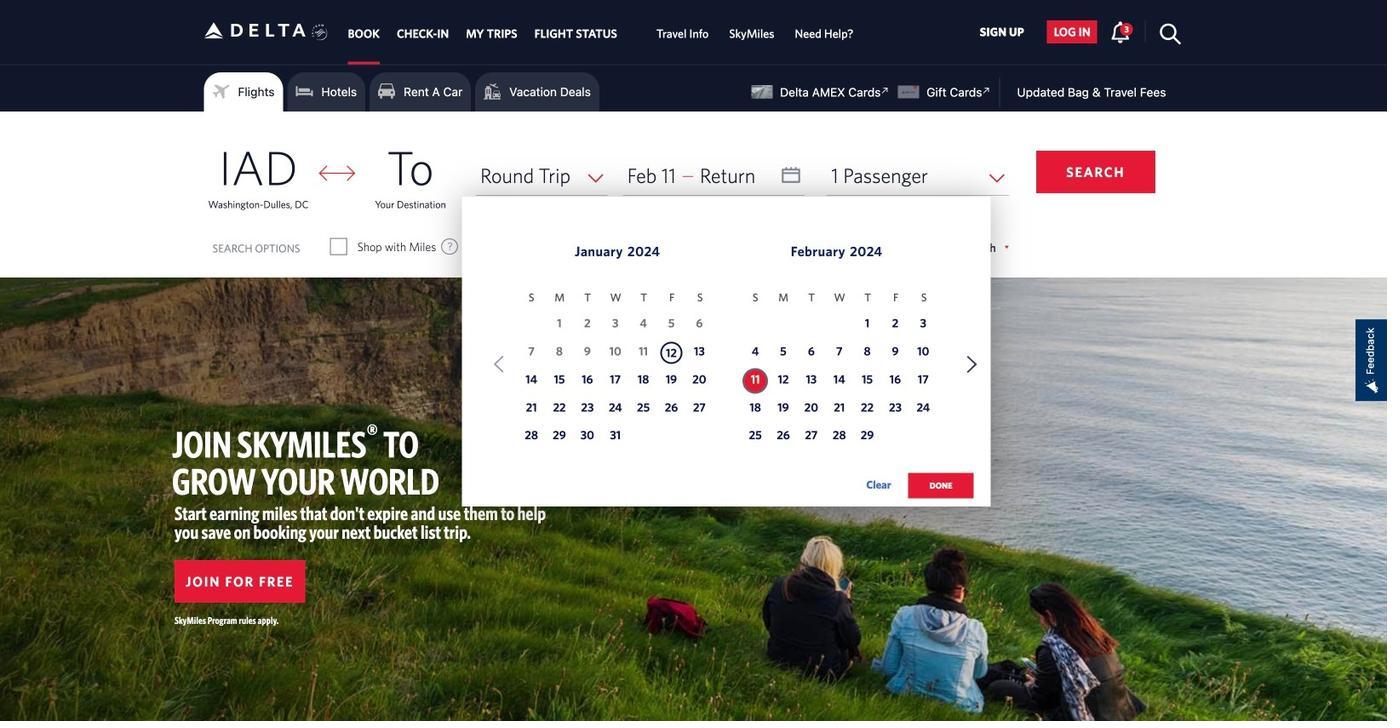 Task type: locate. For each thing, give the bounding box(es) containing it.
delta air lines image
[[204, 4, 306, 57]]

1 horizontal spatial this link opens another site in a new window that may not follow the same accessibility policies as delta air lines. image
[[979, 83, 995, 99]]

0 horizontal spatial this link opens another site in a new window that may not follow the same accessibility policies as delta air lines. image
[[877, 83, 894, 99]]

None text field
[[623, 156, 805, 195]]

tab list
[[339, 0, 864, 64]]

2 this link opens another site in a new window that may not follow the same accessibility policies as delta air lines. image from the left
[[979, 83, 995, 99]]

None field
[[476, 156, 608, 195], [827, 156, 1009, 195], [476, 156, 608, 195], [827, 156, 1009, 195]]

None checkbox
[[331, 238, 346, 255], [635, 238, 651, 255], [331, 238, 346, 255], [635, 238, 651, 255]]

this link opens another site in a new window that may not follow the same accessibility policies as delta air lines. image
[[877, 83, 894, 99], [979, 83, 995, 99]]

tab panel
[[0, 112, 1387, 517]]

1 this link opens another site in a new window that may not follow the same accessibility policies as delta air lines. image from the left
[[877, 83, 894, 99]]



Task type: describe. For each thing, give the bounding box(es) containing it.
skyteam image
[[312, 6, 328, 59]]

calendar expanded, use arrow keys to select date application
[[462, 197, 991, 517]]



Task type: vqa. For each thing, say whether or not it's contained in the screenshot.
checkbox
yes



